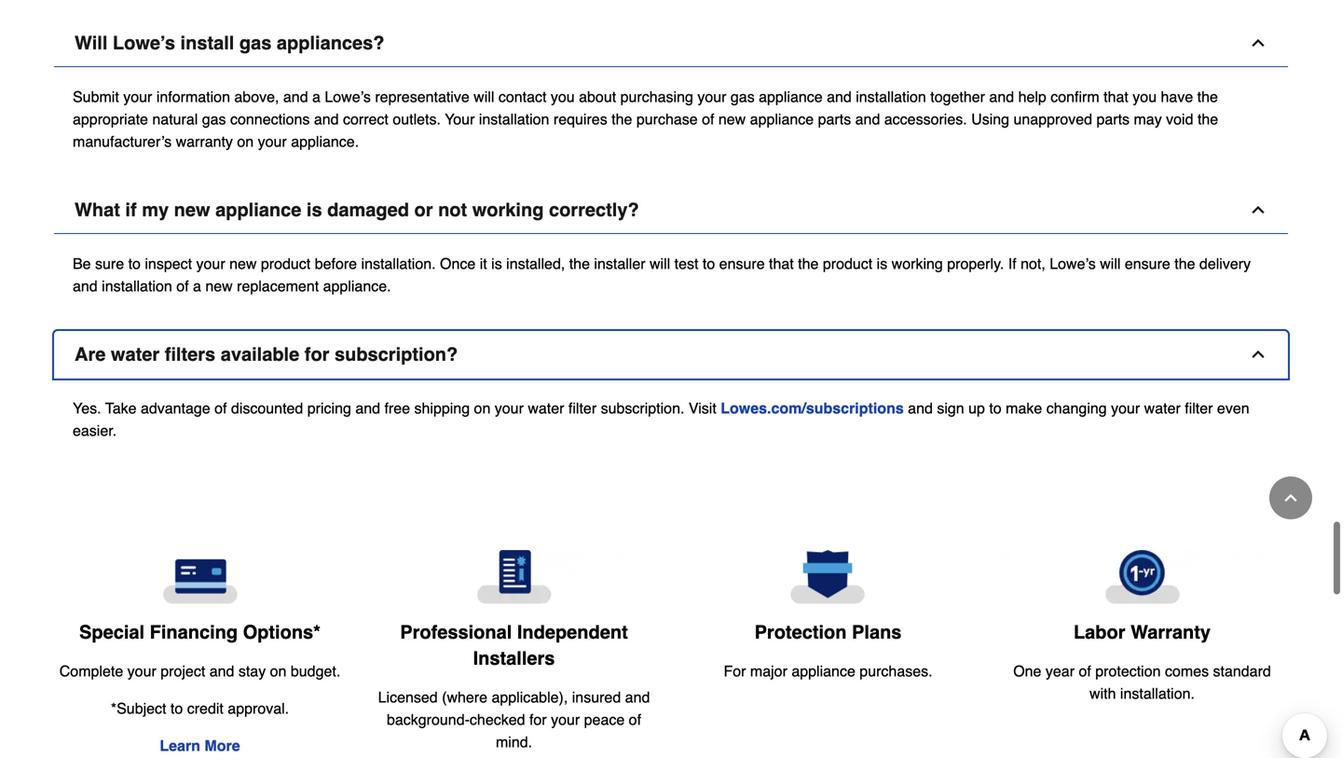 Task type: locate. For each thing, give the bounding box(es) containing it.
professional independent installers
[[400, 622, 628, 669]]

yes.
[[73, 400, 101, 417]]

plans
[[852, 622, 902, 643]]

working left 'properly.'
[[892, 255, 943, 272]]

water inside button
[[111, 344, 160, 365]]

0 vertical spatial on
[[237, 133, 254, 150]]

you up "requires"
[[551, 88, 575, 105]]

2 vertical spatial installation
[[102, 277, 172, 295]]

filter left subscription.
[[569, 400, 597, 417]]

1 you from the left
[[551, 88, 575, 105]]

0 horizontal spatial for
[[305, 344, 330, 365]]

0 horizontal spatial chevron up image
[[1249, 345, 1268, 364]]

2 vertical spatial on
[[270, 663, 287, 680]]

1 horizontal spatial lowe's
[[325, 88, 371, 105]]

mind.
[[496, 733, 532, 751]]

install
[[180, 32, 234, 54]]

chevron up image inside what if my new appliance is damaged or not working correctly? button
[[1249, 201, 1268, 219]]

contact
[[499, 88, 547, 105]]

appliance
[[759, 88, 823, 105], [750, 111, 814, 128], [215, 199, 302, 221], [792, 663, 856, 680]]

1 horizontal spatial gas
[[240, 32, 272, 54]]

1 vertical spatial working
[[892, 255, 943, 272]]

my
[[142, 199, 169, 221]]

1 vertical spatial installation
[[479, 111, 550, 128]]

inspect
[[145, 255, 192, 272]]

if
[[1009, 255, 1017, 272]]

0 vertical spatial that
[[1104, 88, 1129, 105]]

ensure right test
[[720, 255, 765, 272]]

for
[[724, 663, 746, 680]]

1 vertical spatial installation.
[[1121, 685, 1195, 702]]

for
[[305, 344, 330, 365], [530, 711, 547, 728]]

on right stay
[[270, 663, 287, 680]]

1 horizontal spatial ensure
[[1125, 255, 1171, 272]]

filter inside and sign up to make changing your water filter even easier.
[[1185, 400, 1214, 417]]

2 horizontal spatial gas
[[731, 88, 755, 105]]

learn more link
[[160, 737, 240, 755]]

a up filters
[[193, 277, 201, 295]]

natural
[[152, 111, 198, 128]]

0 vertical spatial chevron up image
[[1249, 345, 1268, 364]]

1 horizontal spatial filter
[[1185, 400, 1214, 417]]

1 horizontal spatial parts
[[1097, 111, 1130, 128]]

pricing
[[307, 400, 351, 417]]

will right not,
[[1100, 255, 1121, 272]]

you up the may
[[1133, 88, 1157, 105]]

visit
[[689, 400, 717, 417]]

1 horizontal spatial product
[[823, 255, 873, 272]]

1 ensure from the left
[[720, 255, 765, 272]]

will left test
[[650, 255, 671, 272]]

(where
[[442, 689, 488, 706]]

installers
[[473, 648, 555, 669]]

installation down contact
[[479, 111, 550, 128]]

appliance. down correct
[[291, 133, 359, 150]]

chevron up image
[[1249, 345, 1268, 364], [1282, 489, 1301, 507]]

installation
[[856, 88, 927, 105], [479, 111, 550, 128], [102, 277, 172, 295]]

for down applicable),
[[530, 711, 547, 728]]

installation. left once
[[361, 255, 436, 272]]

installation up accessories.
[[856, 88, 927, 105]]

0 horizontal spatial ensure
[[720, 255, 765, 272]]

gas
[[240, 32, 272, 54], [731, 88, 755, 105], [202, 111, 226, 128]]

a blue badge icon. image
[[686, 550, 971, 604]]

0 horizontal spatial filter
[[569, 400, 597, 417]]

installation. inside the be sure to inspect your new product before installation. once it is installed, the installer will test to ensure that the product is working properly. if not, lowe's will ensure the delivery and installation of a new replacement appliance.
[[361, 255, 436, 272]]

1 vertical spatial on
[[474, 400, 491, 417]]

for up pricing on the bottom left of page
[[305, 344, 330, 365]]

appliance. inside the be sure to inspect your new product before installation. once it is installed, the installer will test to ensure that the product is working properly. if not, lowe's will ensure the delivery and installation of a new replacement appliance.
[[323, 277, 391, 295]]

new up 'replacement'
[[229, 255, 257, 272]]

a
[[312, 88, 321, 105], [193, 277, 201, 295]]

a down appliances?
[[312, 88, 321, 105]]

0 horizontal spatial gas
[[202, 111, 226, 128]]

0 vertical spatial appliance.
[[291, 133, 359, 150]]

your up purchase
[[698, 88, 727, 105]]

installation. inside one year of protection comes standard with installation.
[[1121, 685, 1195, 702]]

is
[[307, 199, 322, 221], [492, 255, 502, 272], [877, 255, 888, 272]]

1 vertical spatial lowe's
[[325, 88, 371, 105]]

lowe's right not,
[[1050, 255, 1096, 272]]

are water filters available for subscription?
[[75, 344, 458, 365]]

2 chevron up image from the top
[[1249, 201, 1268, 219]]

that inside submit your information above, and a lowe's representative will contact you about purchasing your gas appliance and installation together and help confirm that you have the appropriate natural gas connections and correct outlets. your installation requires the purchase of new appliance parts and accessories. using unapproved parts may void the manufacturer's warranty on your appliance.
[[1104, 88, 1129, 105]]

of down inspect
[[176, 277, 189, 295]]

0 horizontal spatial on
[[237, 133, 254, 150]]

*subject
[[111, 700, 166, 717]]

of
[[702, 111, 715, 128], [176, 277, 189, 295], [215, 400, 227, 417], [1079, 663, 1092, 680], [629, 711, 642, 728]]

2 horizontal spatial water
[[1145, 400, 1181, 417]]

2 horizontal spatial installation
[[856, 88, 927, 105]]

standard
[[1214, 663, 1272, 680]]

what if my new appliance is damaged or not working correctly? button
[[54, 187, 1289, 234]]

1 vertical spatial a
[[193, 277, 201, 295]]

2 vertical spatial lowe's
[[1050, 255, 1096, 272]]

your down connections
[[258, 133, 287, 150]]

0 horizontal spatial installation
[[102, 277, 172, 295]]

special financing options*
[[79, 622, 321, 643]]

2 product from the left
[[823, 255, 873, 272]]

chevron up image inside will lowe's install gas appliances? button
[[1249, 34, 1268, 52]]

complete your project and stay on budget.
[[59, 663, 341, 680]]

warranty
[[176, 133, 233, 150]]

representative
[[375, 88, 470, 105]]

installation inside the be sure to inspect your new product before installation. once it is installed, the installer will test to ensure that the product is working properly. if not, lowe's will ensure the delivery and installation of a new replacement appliance.
[[102, 277, 172, 295]]

to right test
[[703, 255, 715, 272]]

of right purchase
[[702, 111, 715, 128]]

1 horizontal spatial for
[[530, 711, 547, 728]]

1 chevron up image from the top
[[1249, 34, 1268, 52]]

your inside and sign up to make changing your water filter even easier.
[[1112, 400, 1141, 417]]

year
[[1046, 663, 1075, 680]]

filter left even
[[1185, 400, 1214, 417]]

0 vertical spatial gas
[[240, 32, 272, 54]]

advantage
[[141, 400, 210, 417]]

1 vertical spatial for
[[530, 711, 547, 728]]

1 vertical spatial appliance.
[[323, 277, 391, 295]]

a inside the be sure to inspect your new product before installation. once it is installed, the installer will test to ensure that the product is working properly. if not, lowe's will ensure the delivery and installation of a new replacement appliance.
[[193, 277, 201, 295]]

insured
[[572, 689, 621, 706]]

your right inspect
[[196, 255, 225, 272]]

0 horizontal spatial product
[[261, 255, 311, 272]]

a blue 1-year labor warranty icon. image
[[1000, 550, 1285, 604]]

of right year
[[1079, 663, 1092, 680]]

and
[[283, 88, 308, 105], [827, 88, 852, 105], [990, 88, 1015, 105], [314, 111, 339, 128], [856, 111, 881, 128], [73, 277, 98, 295], [356, 400, 380, 417], [908, 400, 933, 417], [210, 663, 234, 680], [625, 689, 650, 706]]

2 horizontal spatial lowe's
[[1050, 255, 1096, 272]]

your
[[123, 88, 152, 105], [698, 88, 727, 105], [258, 133, 287, 150], [196, 255, 225, 272], [495, 400, 524, 417], [1112, 400, 1141, 417], [127, 663, 156, 680], [551, 711, 580, 728]]

1 horizontal spatial you
[[1133, 88, 1157, 105]]

1 horizontal spatial a
[[312, 88, 321, 105]]

to
[[128, 255, 141, 272], [703, 255, 715, 272], [990, 400, 1002, 417], [171, 700, 183, 717]]

correctly?
[[549, 199, 639, 221]]

gas right purchasing
[[731, 88, 755, 105]]

new right my
[[174, 199, 210, 221]]

1 horizontal spatial that
[[1104, 88, 1129, 105]]

unapproved
[[1014, 111, 1093, 128]]

sure
[[95, 255, 124, 272]]

what
[[75, 199, 120, 221]]

2 vertical spatial gas
[[202, 111, 226, 128]]

to right up
[[990, 400, 1002, 417]]

gas up warranty
[[202, 111, 226, 128]]

chevron up image
[[1249, 34, 1268, 52], [1249, 201, 1268, 219]]

installation. down protection
[[1121, 685, 1195, 702]]

parts left accessories.
[[818, 111, 851, 128]]

1 vertical spatial that
[[769, 255, 794, 272]]

1 product from the left
[[261, 255, 311, 272]]

on right shipping
[[474, 400, 491, 417]]

will
[[474, 88, 495, 105], [650, 255, 671, 272], [1100, 255, 1121, 272]]

water
[[111, 344, 160, 365], [528, 400, 565, 417], [1145, 400, 1181, 417]]

will lowe's install gas appliances? button
[[54, 20, 1289, 67]]

appliance. down before on the top of the page
[[323, 277, 391, 295]]

of right peace
[[629, 711, 642, 728]]

0 horizontal spatial that
[[769, 255, 794, 272]]

a dark blue background check icon. image
[[372, 550, 656, 604]]

the
[[1198, 88, 1219, 105], [612, 111, 633, 128], [1198, 111, 1219, 128], [569, 255, 590, 272], [798, 255, 819, 272], [1175, 255, 1196, 272]]

more
[[205, 737, 240, 755]]

0 horizontal spatial lowe's
[[113, 32, 175, 54]]

even
[[1218, 400, 1250, 417]]

1 vertical spatial chevron up image
[[1249, 201, 1268, 219]]

once
[[440, 255, 476, 272]]

make
[[1006, 400, 1043, 417]]

if
[[125, 199, 137, 221]]

ensure
[[720, 255, 765, 272], [1125, 255, 1171, 272]]

your right the changing
[[1112, 400, 1141, 417]]

0 horizontal spatial water
[[111, 344, 160, 365]]

2 parts from the left
[[1097, 111, 1130, 128]]

0 vertical spatial a
[[312, 88, 321, 105]]

to right the sure
[[128, 255, 141, 272]]

lowe's right will on the top
[[113, 32, 175, 54]]

options*
[[243, 622, 321, 643]]

that
[[1104, 88, 1129, 105], [769, 255, 794, 272]]

will up the your in the top of the page
[[474, 88, 495, 105]]

0 horizontal spatial will
[[474, 88, 495, 105]]

purchasing
[[621, 88, 694, 105]]

parts left the may
[[1097, 111, 1130, 128]]

1 horizontal spatial installation.
[[1121, 685, 1195, 702]]

your down insured
[[551, 711, 580, 728]]

0 horizontal spatial working
[[472, 199, 544, 221]]

0 vertical spatial for
[[305, 344, 330, 365]]

on
[[237, 133, 254, 150], [474, 400, 491, 417], [270, 663, 287, 680]]

2 ensure from the left
[[1125, 255, 1171, 272]]

working right not
[[472, 199, 544, 221]]

installation down the sure
[[102, 277, 172, 295]]

1 horizontal spatial chevron up image
[[1282, 489, 1301, 507]]

product
[[261, 255, 311, 272], [823, 255, 873, 272]]

on down connections
[[237, 133, 254, 150]]

2 filter from the left
[[1185, 400, 1214, 417]]

new right purchase
[[719, 111, 746, 128]]

0 vertical spatial working
[[472, 199, 544, 221]]

0 horizontal spatial you
[[551, 88, 575, 105]]

1 horizontal spatial working
[[892, 255, 943, 272]]

1 vertical spatial chevron up image
[[1282, 489, 1301, 507]]

0 horizontal spatial parts
[[818, 111, 851, 128]]

0 vertical spatial installation
[[856, 88, 927, 105]]

gas right install
[[240, 32, 272, 54]]

what if my new appliance is damaged or not working correctly?
[[75, 199, 639, 221]]

appliance inside button
[[215, 199, 302, 221]]

a dark blue credit card icon. image
[[58, 550, 342, 604]]

1 horizontal spatial will
[[650, 255, 671, 272]]

0 vertical spatial installation.
[[361, 255, 436, 272]]

will
[[75, 32, 108, 54]]

0 horizontal spatial installation.
[[361, 255, 436, 272]]

above,
[[234, 88, 279, 105]]

not,
[[1021, 255, 1046, 272]]

using
[[972, 111, 1010, 128]]

working
[[472, 199, 544, 221], [892, 255, 943, 272]]

new
[[719, 111, 746, 128], [174, 199, 210, 221], [229, 255, 257, 272], [205, 277, 233, 295]]

available
[[221, 344, 300, 365]]

1 horizontal spatial installation
[[479, 111, 550, 128]]

0 vertical spatial chevron up image
[[1249, 34, 1268, 52]]

one year of protection comes standard with installation.
[[1014, 663, 1272, 702]]

appliance.
[[291, 133, 359, 150], [323, 277, 391, 295]]

lowe's up correct
[[325, 88, 371, 105]]

be
[[73, 255, 91, 272]]

new inside submit your information above, and a lowe's representative will contact you about purchasing your gas appliance and installation together and help confirm that you have the appropriate natural gas connections and correct outlets. your installation requires the purchase of new appliance parts and accessories. using unapproved parts may void the manufacturer's warranty on your appliance.
[[719, 111, 746, 128]]

and inside licensed (where applicable), insured and background-checked for your peace of mind.
[[625, 689, 650, 706]]

special
[[79, 622, 145, 643]]

0 vertical spatial lowe's
[[113, 32, 175, 54]]

to left the credit
[[171, 700, 183, 717]]

lowe's
[[113, 32, 175, 54], [325, 88, 371, 105], [1050, 255, 1096, 272]]

0 horizontal spatial is
[[307, 199, 322, 221]]

filters
[[165, 344, 216, 365]]

0 horizontal spatial a
[[193, 277, 201, 295]]

parts
[[818, 111, 851, 128], [1097, 111, 1130, 128]]

lowe's inside the be sure to inspect your new product before installation. once it is installed, the installer will test to ensure that the product is working properly. if not, lowe's will ensure the delivery and installation of a new replacement appliance.
[[1050, 255, 1096, 272]]

protection
[[1096, 663, 1161, 680]]

your inside licensed (where applicable), insured and background-checked for your peace of mind.
[[551, 711, 580, 728]]

ensure left delivery at right
[[1125, 255, 1171, 272]]

shipping
[[414, 400, 470, 417]]



Task type: vqa. For each thing, say whether or not it's contained in the screenshot.
AND within Licensed (where applicable), insured and background-checked for your peace of mind.
yes



Task type: describe. For each thing, give the bounding box(es) containing it.
installer
[[594, 255, 646, 272]]

independent
[[517, 622, 628, 643]]

and inside and sign up to make changing your water filter even easier.
[[908, 400, 933, 417]]

budget.
[[291, 663, 341, 680]]

lowes.com/subscriptions
[[721, 400, 904, 417]]

submit
[[73, 88, 119, 105]]

2 horizontal spatial will
[[1100, 255, 1121, 272]]

approval.
[[228, 700, 289, 717]]

lowes.com/subscriptions link
[[721, 400, 904, 417]]

2 you from the left
[[1133, 88, 1157, 105]]

*subject to credit approval.
[[111, 700, 289, 717]]

gas inside button
[[240, 32, 272, 54]]

labor warranty
[[1074, 622, 1211, 643]]

1 vertical spatial gas
[[731, 88, 755, 105]]

changing
[[1047, 400, 1107, 417]]

project
[[161, 663, 205, 680]]

protection plans
[[755, 622, 902, 643]]

will lowe's install gas appliances?
[[75, 32, 385, 54]]

for inside licensed (where applicable), insured and background-checked for your peace of mind.
[[530, 711, 547, 728]]

connections
[[230, 111, 310, 128]]

1 parts from the left
[[818, 111, 851, 128]]

working inside the be sure to inspect your new product before installation. once it is installed, the installer will test to ensure that the product is working properly. if not, lowe's will ensure the delivery and installation of a new replacement appliance.
[[892, 255, 943, 272]]

to inside and sign up to make changing your water filter even easier.
[[990, 400, 1002, 417]]

with
[[1090, 685, 1117, 702]]

one
[[1014, 663, 1042, 680]]

void
[[1167, 111, 1194, 128]]

confirm
[[1051, 88, 1100, 105]]

and sign up to make changing your water filter even easier.
[[73, 400, 1250, 439]]

learn
[[160, 737, 200, 755]]

be sure to inspect your new product before installation. once it is installed, the installer will test to ensure that the product is working properly. if not, lowe's will ensure the delivery and installation of a new replacement appliance.
[[73, 255, 1251, 295]]

learn more
[[160, 737, 240, 755]]

of inside the be sure to inspect your new product before installation. once it is installed, the installer will test to ensure that the product is working properly. if not, lowe's will ensure the delivery and installation of a new replacement appliance.
[[176, 277, 189, 295]]

comes
[[1165, 663, 1209, 680]]

appliances?
[[277, 32, 385, 54]]

take
[[105, 400, 137, 417]]

or
[[414, 199, 433, 221]]

damaged
[[327, 199, 409, 221]]

appliance. inside submit your information above, and a lowe's representative will contact you about purchasing your gas appliance and installation together and help confirm that you have the appropriate natural gas connections and correct outlets. your installation requires the purchase of new appliance parts and accessories. using unapproved parts may void the manufacturer's warranty on your appliance.
[[291, 133, 359, 150]]

installed,
[[506, 255, 565, 272]]

have
[[1161, 88, 1194, 105]]

financing
[[150, 622, 238, 643]]

submit your information above, and a lowe's representative will contact you about purchasing your gas appliance and installation together and help confirm that you have the appropriate natural gas connections and correct outlets. your installation requires the purchase of new appliance parts and accessories. using unapproved parts may void the manufacturer's warranty on your appliance.
[[73, 88, 1219, 150]]

background-
[[387, 711, 470, 728]]

your inside the be sure to inspect your new product before installation. once it is installed, the installer will test to ensure that the product is working properly. if not, lowe's will ensure the delivery and installation of a new replacement appliance.
[[196, 255, 225, 272]]

scroll to top element
[[1270, 476, 1313, 519]]

chevron up image for what if my new appliance is damaged or not working correctly?
[[1249, 201, 1268, 219]]

licensed (where applicable), insured and background-checked for your peace of mind.
[[378, 689, 650, 751]]

correct
[[343, 111, 389, 128]]

your
[[445, 111, 475, 128]]

your up *subject
[[127, 663, 156, 680]]

accessories.
[[885, 111, 968, 128]]

chevron up image inside are water filters available for subscription? button
[[1249, 345, 1268, 364]]

properly.
[[948, 255, 1005, 272]]

chevron up image for will lowe's install gas appliances?
[[1249, 34, 1268, 52]]

discounted
[[231, 400, 303, 417]]

subscription.
[[601, 400, 685, 417]]

2 horizontal spatial on
[[474, 400, 491, 417]]

that inside the be sure to inspect your new product before installation. once it is installed, the installer will test to ensure that the product is working properly. if not, lowe's will ensure the delivery and installation of a new replacement appliance.
[[769, 255, 794, 272]]

yes. take advantage of discounted pricing and free shipping on your water filter subscription. visit lowes.com/subscriptions
[[73, 400, 904, 417]]

of inside submit your information above, and a lowe's representative will contact you about purchasing your gas appliance and installation together and help confirm that you have the appropriate natural gas connections and correct outlets. your installation requires the purchase of new appliance parts and accessories. using unapproved parts may void the manufacturer's warranty on your appliance.
[[702, 111, 715, 128]]

up
[[969, 400, 985, 417]]

on inside submit your information above, and a lowe's representative will contact you about purchasing your gas appliance and installation together and help confirm that you have the appropriate natural gas connections and correct outlets. your installation requires the purchase of new appliance parts and accessories. using unapproved parts may void the manufacturer's warranty on your appliance.
[[237, 133, 254, 150]]

of right advantage
[[215, 400, 227, 417]]

licensed
[[378, 689, 438, 706]]

is inside button
[[307, 199, 322, 221]]

protection
[[755, 622, 847, 643]]

requires
[[554, 111, 608, 128]]

are
[[75, 344, 106, 365]]

lowe's inside submit your information above, and a lowe's representative will contact you about purchasing your gas appliance and installation together and help confirm that you have the appropriate natural gas connections and correct outlets. your installation requires the purchase of new appliance parts and accessories. using unapproved parts may void the manufacturer's warranty on your appliance.
[[325, 88, 371, 105]]

1 horizontal spatial water
[[528, 400, 565, 417]]

working inside button
[[472, 199, 544, 221]]

of inside one year of protection comes standard with installation.
[[1079, 663, 1092, 680]]

test
[[675, 255, 699, 272]]

1 horizontal spatial on
[[270, 663, 287, 680]]

new left 'replacement'
[[205, 277, 233, 295]]

1 horizontal spatial is
[[492, 255, 502, 272]]

about
[[579, 88, 616, 105]]

for inside button
[[305, 344, 330, 365]]

lowe's inside button
[[113, 32, 175, 54]]

checked
[[470, 711, 525, 728]]

purchases.
[[860, 663, 933, 680]]

your up appropriate
[[123, 88, 152, 105]]

together
[[931, 88, 986, 105]]

complete
[[59, 663, 123, 680]]

outlets.
[[393, 111, 441, 128]]

stay
[[239, 663, 266, 680]]

of inside licensed (where applicable), insured and background-checked for your peace of mind.
[[629, 711, 642, 728]]

information
[[156, 88, 230, 105]]

are water filters available for subscription? button
[[54, 331, 1289, 379]]

sign
[[937, 400, 965, 417]]

will inside submit your information above, and a lowe's representative will contact you about purchasing your gas appliance and installation together and help confirm that you have the appropriate natural gas connections and correct outlets. your installation requires the purchase of new appliance parts and accessories. using unapproved parts may void the manufacturer's warranty on your appliance.
[[474, 88, 495, 105]]

manufacturer's
[[73, 133, 172, 150]]

free
[[385, 400, 410, 417]]

appropriate
[[73, 111, 148, 128]]

subscription?
[[335, 344, 458, 365]]

peace
[[584, 711, 625, 728]]

1 filter from the left
[[569, 400, 597, 417]]

professional
[[400, 622, 512, 643]]

water inside and sign up to make changing your water filter even easier.
[[1145, 400, 1181, 417]]

a inside submit your information above, and a lowe's representative will contact you about purchasing your gas appliance and installation together and help confirm that you have the appropriate natural gas connections and correct outlets. your installation requires the purchase of new appliance parts and accessories. using unapproved parts may void the manufacturer's warranty on your appliance.
[[312, 88, 321, 105]]

your right shipping
[[495, 400, 524, 417]]

replacement
[[237, 277, 319, 295]]

easier.
[[73, 422, 117, 439]]

new inside what if my new appliance is damaged or not working correctly? button
[[174, 199, 210, 221]]

chevron up image inside scroll to top element
[[1282, 489, 1301, 507]]

and inside the be sure to inspect your new product before installation. once it is installed, the installer will test to ensure that the product is working properly. if not, lowe's will ensure the delivery and installation of a new replacement appliance.
[[73, 277, 98, 295]]

before
[[315, 255, 357, 272]]

for major appliance purchases.
[[724, 663, 933, 680]]

2 horizontal spatial is
[[877, 255, 888, 272]]



